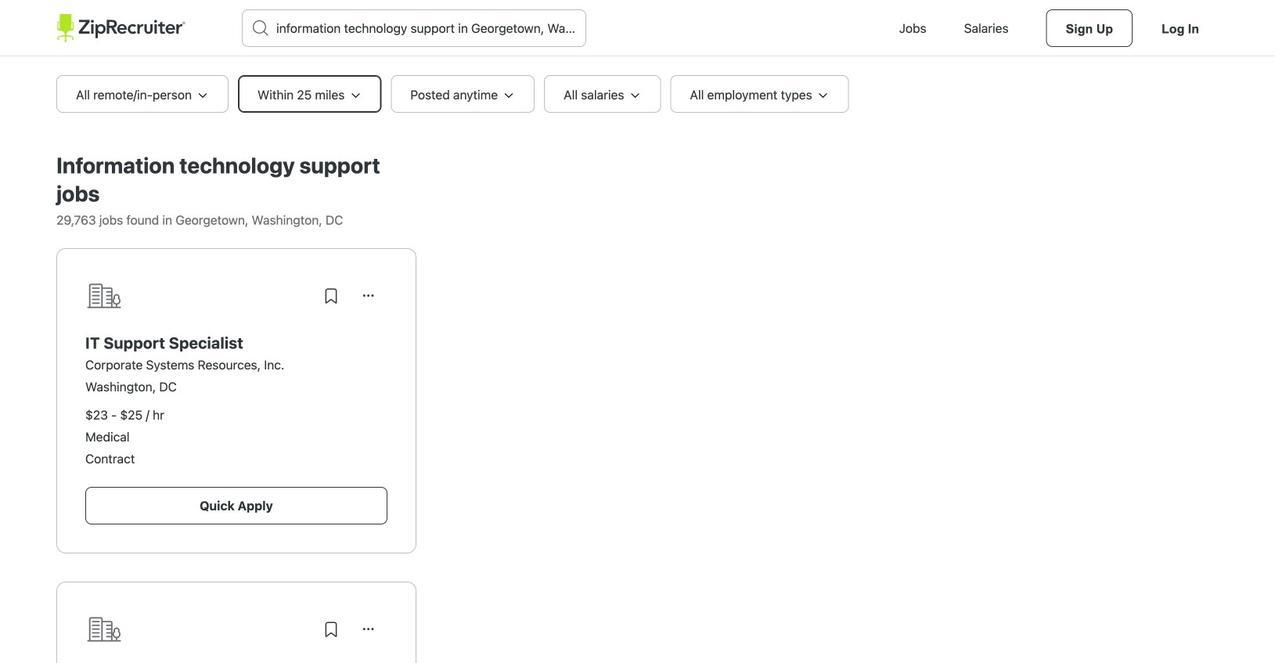 Task type: locate. For each thing, give the bounding box(es) containing it.
Search job title or keyword search field
[[243, 10, 586, 46]]

main element
[[56, 0, 1219, 56]]

it support specialist element
[[85, 334, 388, 352]]

save job for later image
[[322, 620, 341, 639]]

ziprecruiter image
[[56, 14, 186, 42]]

job card menu element
[[350, 627, 388, 642]]

save job for later image
[[322, 287, 341, 305]]

None button
[[350, 277, 388, 315]]



Task type: vqa. For each thing, say whether or not it's contained in the screenshot.
button in the top left of the page
yes



